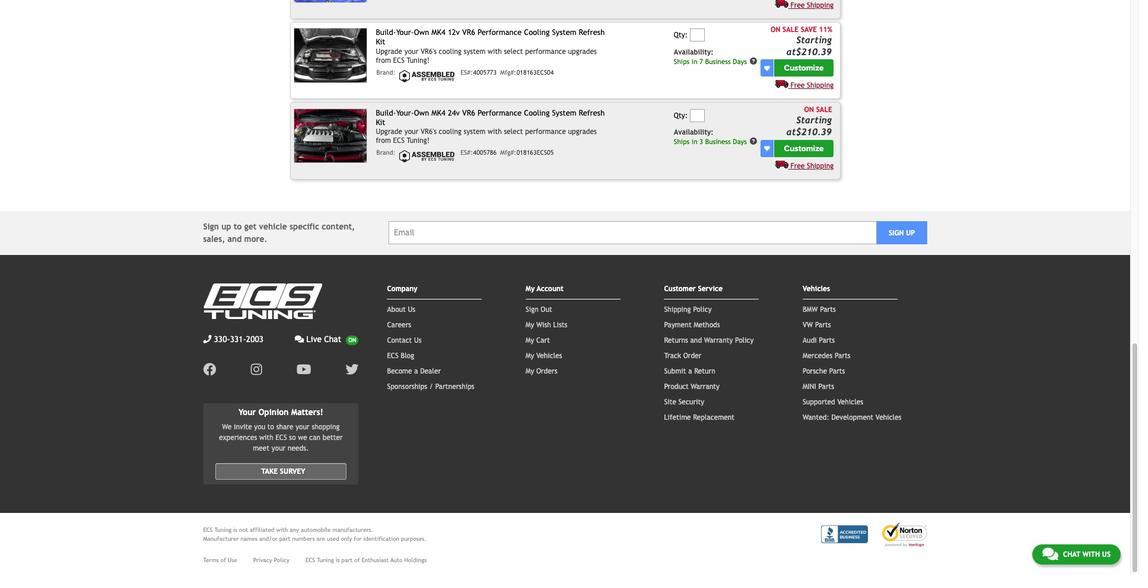 Task type: describe. For each thing, give the bounding box(es) containing it.
site
[[664, 398, 676, 406]]

with inside we invite you to share your shopping experiences with ecs so we can better meet your needs.
[[259, 434, 273, 442]]

sales,
[[203, 234, 225, 244]]

porsche parts
[[803, 367, 845, 375]]

track order
[[664, 352, 702, 360]]

twitter logo image
[[346, 363, 359, 376]]

your- for build-your-own mk4 24v vr6 performance cooling system refresh kit
[[396, 108, 414, 117]]

12v
[[448, 28, 460, 37]]

vw parts
[[803, 321, 831, 329]]

system for 24v
[[464, 128, 486, 136]]

vr6 for 24v
[[462, 108, 475, 117]]

lifetime
[[664, 413, 691, 422]]

1 vertical spatial policy
[[735, 336, 754, 345]]

my cart link
[[526, 336, 550, 345]]

vehicles up "orders"
[[536, 352, 562, 360]]

bmw parts
[[803, 305, 836, 314]]

availability: ships in 7 business days
[[674, 48, 747, 65]]

comments image
[[1042, 547, 1058, 561]]

vr6's for 24v
[[421, 128, 437, 136]]

wish
[[536, 321, 551, 329]]

build-your-own mk4 12v vr6 performance cooling system refresh kit link
[[376, 28, 605, 47]]

qty: for build-your-own mk4 24v vr6 performance cooling system refresh kit
[[674, 111, 688, 120]]

vehicle
[[259, 222, 287, 231]]

become a dealer
[[387, 367, 441, 375]]

vehicles up wanted: development vehicles
[[837, 398, 863, 406]]

phone image
[[203, 335, 212, 343]]

tuning for not
[[215, 527, 232, 534]]

1 vertical spatial warranty
[[691, 383, 720, 391]]

comments image
[[295, 335, 304, 343]]

kit for build-your-own mk4 24v vr6 performance cooling system refresh kit
[[376, 118, 385, 127]]

refresh for build-your-own mk4 24v vr6 performance cooling system refresh kit
[[579, 108, 605, 117]]

shipping up "11%"
[[807, 1, 834, 9]]

audi parts link
[[803, 336, 835, 345]]

purposes.
[[401, 536, 427, 543]]

1 vertical spatial and
[[690, 336, 702, 345]]

your- for build-your-own mk4 12v vr6 performance cooling system refresh kit
[[396, 28, 414, 37]]

site security link
[[664, 398, 704, 406]]

survey
[[280, 468, 305, 476]]

sign up to get vehicle specific content, sales, and more.
[[203, 222, 355, 244]]

take survey
[[261, 468, 305, 476]]

upgrade for build-your-own mk4 12v vr6 performance cooling system refresh kit
[[376, 47, 402, 56]]

performance for 12v
[[478, 28, 522, 37]]

$210.39 for build-your-own mk4 12v vr6 performance cooling system refresh kit
[[796, 46, 832, 57]]

and/or
[[259, 536, 277, 543]]

availability: ships in 3 business days
[[674, 128, 747, 146]]

4005786
[[473, 149, 497, 156]]

wanted: development vehicles link
[[803, 413, 902, 422]]

vehicles up the bmw parts at the right bottom of page
[[803, 285, 830, 293]]

ships for build-your-own mk4 12v vr6 performance cooling system refresh kit
[[674, 57, 690, 65]]

starting for build-your-own mk4 24v vr6 performance cooling system refresh kit
[[796, 115, 832, 125]]

ecs tuning is not affiliated with any automobile manufacturers. manufacturer names and/or part numbers are used only for identification purposes.
[[203, 527, 427, 543]]

a for submit
[[688, 367, 692, 375]]

mk4 for 24v
[[432, 108, 446, 117]]

parts for vw parts
[[815, 321, 831, 329]]

your inside build-your-own mk4 12v vr6 performance cooling system refresh kit upgrade your vr6's cooling system with select performance upgrades from ecs tuning!
[[404, 47, 418, 56]]

sale for on sale
[[816, 106, 832, 114]]

live
[[306, 334, 322, 344]]

upgrades for build-your-own mk4 24v vr6 performance cooling system refresh kit
[[568, 128, 597, 136]]

my orders link
[[526, 367, 557, 375]]

experiences
[[219, 434, 257, 442]]

in for build-your-own mk4 12v vr6 performance cooling system refresh kit
[[692, 57, 698, 65]]

and inside sign up to get vehicle specific content, sales, and more.
[[228, 234, 242, 244]]

cooling for build-your-own mk4 24v vr6 performance cooling system refresh kit
[[524, 108, 550, 117]]

your inside the build-your-own mk4 24v vr6 performance cooling system refresh kit upgrade your vr6's cooling system with select performance upgrades from ecs tuning!
[[404, 128, 418, 136]]

es#: for 12v
[[461, 69, 473, 76]]

track
[[664, 352, 681, 360]]

sign out link
[[526, 305, 552, 314]]

policy for privacy policy
[[274, 557, 290, 564]]

product warranty
[[664, 383, 720, 391]]

better
[[323, 434, 343, 442]]

upgrade for build-your-own mk4 24v vr6 performance cooling system refresh kit
[[376, 128, 402, 136]]

account
[[537, 285, 564, 293]]

mfg#: for 12v
[[500, 69, 516, 76]]

dealer
[[420, 367, 441, 375]]

returns and warranty policy
[[664, 336, 754, 345]]

product
[[664, 383, 689, 391]]

return
[[694, 367, 715, 375]]

question sign image for build-your-own mk4 12v vr6 performance cooling system refresh kit
[[749, 57, 757, 65]]

assembled by ecs - corporate logo image for 24v
[[398, 149, 457, 164]]

take survey link
[[215, 464, 347, 480]]

vw
[[803, 321, 813, 329]]

sponsorships / partnerships link
[[387, 383, 475, 391]]

es#4005762 - 018163ecs03 -  build-your-own mk4 1.8t performance cooling system refresh kit - upgrade your 1.8t's cooling system with select performance upgrades from ecs tuning! - assembled by ecs - volkswagen image
[[294, 0, 367, 3]]

blog
[[401, 352, 414, 360]]

mk4 for 12v
[[432, 28, 446, 37]]

lifetime replacement link
[[664, 413, 735, 422]]

wanted: development vehicles
[[803, 413, 902, 422]]

contact us
[[387, 336, 422, 345]]

sign for sign up
[[889, 229, 904, 237]]

returns
[[664, 336, 688, 345]]

meet
[[253, 445, 269, 453]]

are
[[317, 536, 325, 543]]

manufacturer
[[203, 536, 239, 543]]

my vehicles
[[526, 352, 562, 360]]

7
[[700, 57, 703, 65]]

take survey button
[[215, 464, 347, 480]]

affiliated
[[250, 527, 274, 534]]

chat inside chat with us link
[[1063, 551, 1081, 559]]

not
[[239, 527, 248, 534]]

live chat link
[[295, 333, 359, 346]]

is for not
[[233, 527, 237, 534]]

es#4005773 - 018163ecs04 -  build-your-own mk4 12v vr6 performance cooling system refresh kit - upgrade your vr6's cooling system with select performance upgrades from ecs tuning! - assembled by ecs - volkswagen image
[[294, 28, 367, 83]]

a for become
[[414, 367, 418, 375]]

development
[[832, 413, 874, 422]]

my for my vehicles
[[526, 352, 534, 360]]

supported vehicles
[[803, 398, 863, 406]]

shipping up on sale
[[807, 81, 834, 90]]

sign up
[[889, 229, 915, 237]]

company
[[387, 285, 418, 293]]

11%
[[819, 26, 832, 34]]

site security
[[664, 398, 704, 406]]

us for contact us
[[414, 336, 422, 345]]

business for build-your-own mk4 12v vr6 performance cooling system refresh kit
[[705, 57, 731, 65]]

chat inside live chat link
[[324, 334, 341, 344]]

save
[[801, 26, 817, 34]]

shipping down on sale
[[807, 162, 834, 170]]

starting at for build-your-own mk4 12v vr6 performance cooling system refresh kit
[[786, 34, 832, 57]]

tuning! for 12v
[[407, 56, 430, 65]]

mfg#: for 24v
[[500, 149, 516, 156]]

system for build-your-own mk4 12v vr6 performance cooling system refresh kit
[[552, 28, 577, 37]]

upgrades for build-your-own mk4 12v vr6 performance cooling system refresh kit
[[568, 47, 597, 56]]

330-
[[214, 334, 230, 344]]

part inside ecs tuning is not affiliated with any automobile manufacturers. manufacturer names and/or part numbers are used only for identification purposes.
[[279, 536, 290, 543]]

up for sign up to get vehicle specific content, sales, and more.
[[222, 222, 231, 231]]

starting at for build-your-own mk4 24v vr6 performance cooling system refresh kit
[[786, 115, 832, 137]]

add to wish list image for build-your-own mk4 24v vr6 performance cooling system refresh kit
[[764, 145, 770, 151]]

vw parts link
[[803, 321, 831, 329]]

for
[[354, 536, 362, 543]]

instagram logo image
[[251, 363, 262, 376]]

track order link
[[664, 352, 702, 360]]

my wish lists link
[[526, 321, 568, 329]]

parts for mercedes parts
[[835, 352, 851, 360]]

vehicles right development
[[876, 413, 902, 422]]

build- for build-your-own mk4 12v vr6 performance cooling system refresh kit
[[376, 28, 396, 37]]

ecs tuning image
[[203, 283, 322, 319]]

matters!
[[291, 407, 323, 417]]

my cart
[[526, 336, 550, 345]]

about
[[387, 305, 406, 314]]

customer service
[[664, 285, 723, 293]]

parts for mini parts
[[819, 383, 834, 391]]

invite
[[234, 423, 252, 432]]

to inside sign up to get vehicle specific content, sales, and more.
[[234, 222, 242, 231]]

needs.
[[288, 445, 309, 453]]

018163ecs04
[[517, 69, 554, 76]]

parts for audi parts
[[819, 336, 835, 345]]

select for 12v
[[504, 47, 523, 56]]

so
[[289, 434, 296, 442]]

policy for shipping policy
[[693, 305, 712, 314]]

2 of from the left
[[354, 557, 360, 564]]

mercedes parts link
[[803, 352, 851, 360]]

payment methods
[[664, 321, 720, 329]]

more.
[[244, 234, 267, 244]]

sale for on sale save 11%
[[783, 26, 799, 34]]

brand: for build-your-own mk4 24v vr6 performance cooling system refresh kit
[[377, 149, 395, 156]]

free for build-your-own mk4 24v vr6 performance cooling system refresh kit
[[791, 162, 805, 170]]

1 of from the left
[[221, 557, 226, 564]]

performance for 24v
[[478, 108, 522, 117]]

enthusiast
[[362, 557, 389, 564]]

contact us link
[[387, 336, 422, 345]]

tuning! for 24v
[[407, 137, 430, 145]]

shipping policy
[[664, 305, 712, 314]]



Task type: vqa. For each thing, say whether or not it's contained in the screenshot.
2nd ECS Tuning recommends this product. image from the top of the page
no



Task type: locate. For each thing, give the bounding box(es) containing it.
1 from from the top
[[376, 56, 391, 65]]

0 vertical spatial question sign image
[[749, 57, 757, 65]]

my for my account
[[526, 285, 535, 293]]

upgrade inside build-your-own mk4 12v vr6 performance cooling system refresh kit upgrade your vr6's cooling system with select performance upgrades from ecs tuning!
[[376, 47, 402, 56]]

customer
[[664, 285, 696, 293]]

up for sign up
[[906, 229, 915, 237]]

system inside build-your-own mk4 12v vr6 performance cooling system refresh kit upgrade your vr6's cooling system with select performance upgrades from ecs tuning!
[[464, 47, 486, 56]]

question sign image
[[749, 57, 757, 65], [749, 137, 757, 145]]

1 in from the top
[[692, 57, 698, 65]]

0 vertical spatial free shipping
[[791, 1, 834, 9]]

1 a from the left
[[414, 367, 418, 375]]

kit right es#4005786 - 018163ecs05 -  build-your-own mk4 24v vr6 performance cooling system refresh kit - upgrade your vr6's cooling system with select performance upgrades from ecs tuning! - assembled by ecs - volkswagen image
[[376, 118, 385, 127]]

1 vertical spatial assembled by ecs - corporate logo image
[[398, 149, 457, 164]]

0 vertical spatial business
[[705, 57, 731, 65]]

security
[[679, 398, 704, 406]]

ecs inside build-your-own mk4 12v vr6 performance cooling system refresh kit upgrade your vr6's cooling system with select performance upgrades from ecs tuning!
[[393, 56, 405, 65]]

shipping
[[807, 1, 834, 9], [807, 81, 834, 90], [807, 162, 834, 170], [664, 305, 691, 314]]

0 vertical spatial own
[[414, 28, 429, 37]]

cart
[[536, 336, 550, 345]]

0 vertical spatial cooling
[[524, 28, 550, 37]]

2 horizontal spatial policy
[[735, 336, 754, 345]]

1 vertical spatial is
[[336, 557, 340, 564]]

2 days from the top
[[733, 137, 747, 146]]

up inside sign up to get vehicle specific content, sales, and more.
[[222, 222, 231, 231]]

bmw parts link
[[803, 305, 836, 314]]

days
[[733, 57, 747, 65], [733, 137, 747, 146]]

vr6 inside build-your-own mk4 12v vr6 performance cooling system refresh kit upgrade your vr6's cooling system with select performance upgrades from ecs tuning!
[[462, 28, 475, 37]]

customize link for build-your-own mk4 12v vr6 performance cooling system refresh kit
[[774, 59, 834, 77]]

2 availability: from the top
[[674, 128, 714, 137]]

parts right bmw
[[820, 305, 836, 314]]

system
[[552, 28, 577, 37], [552, 108, 577, 117]]

careers link
[[387, 321, 411, 329]]

with inside ecs tuning is not affiliated with any automobile manufacturers. manufacturer names and/or part numbers are used only for identification purposes.
[[276, 527, 288, 534]]

submit
[[664, 367, 686, 375]]

tuning! inside the build-your-own mk4 24v vr6 performance cooling system refresh kit upgrade your vr6's cooling system with select performance upgrades from ecs tuning!
[[407, 137, 430, 145]]

system inside build-your-own mk4 12v vr6 performance cooling system refresh kit upgrade your vr6's cooling system with select performance upgrades from ecs tuning!
[[552, 28, 577, 37]]

is inside ecs tuning is not affiliated with any automobile manufacturers. manufacturer names and/or part numbers are used only for identification purposes.
[[233, 527, 237, 534]]

of left use
[[221, 557, 226, 564]]

orders
[[536, 367, 557, 375]]

upgrades inside the build-your-own mk4 24v vr6 performance cooling system refresh kit upgrade your vr6's cooling system with select performance upgrades from ecs tuning!
[[568, 128, 597, 136]]

1 vertical spatial customize
[[784, 143, 824, 153]]

2 $210.39 from the top
[[796, 126, 832, 137]]

starting down on sale
[[796, 115, 832, 125]]

1 vr6's from the top
[[421, 47, 437, 56]]

upgrade right es#4005786 - 018163ecs05 -  build-your-own mk4 24v vr6 performance cooling system refresh kit - upgrade your vr6's cooling system with select performance upgrades from ecs tuning! - assembled by ecs - volkswagen image
[[376, 128, 402, 136]]

1 qty: from the top
[[674, 31, 688, 39]]

performance for build-your-own mk4 24v vr6 performance cooling system refresh kit
[[525, 128, 566, 136]]

chat with us
[[1063, 551, 1111, 559]]

1 vertical spatial starting at
[[786, 115, 832, 137]]

0 vertical spatial chat
[[324, 334, 341, 344]]

we
[[222, 423, 232, 432]]

1 performance from the top
[[525, 47, 566, 56]]

with down build-your-own mk4 24v vr6 performance cooling system refresh kit link
[[488, 128, 502, 136]]

parts down mercedes parts link
[[829, 367, 845, 375]]

parts up porsche parts
[[835, 352, 851, 360]]

we
[[298, 434, 307, 442]]

2 vertical spatial us
[[1102, 551, 1111, 559]]

0 vertical spatial $210.39
[[796, 46, 832, 57]]

refresh
[[579, 28, 605, 37], [579, 108, 605, 117]]

0 vertical spatial sale
[[783, 26, 799, 34]]

from for build-your-own mk4 24v vr6 performance cooling system refresh kit
[[376, 137, 391, 145]]

availability: for build-your-own mk4 12v vr6 performance cooling system refresh kit
[[674, 48, 714, 56]]

with right comments icon
[[1083, 551, 1100, 559]]

3 free shipping from the top
[[791, 162, 834, 170]]

performance up es#: 4005786 mfg#: 018163ecs05
[[478, 108, 522, 117]]

1 horizontal spatial tuning
[[317, 557, 334, 564]]

automobile
[[301, 527, 331, 534]]

submit a return
[[664, 367, 715, 375]]

2 starting from the top
[[796, 115, 832, 125]]

1 horizontal spatial sign
[[526, 305, 539, 314]]

2 add to wish list image from the top
[[764, 145, 770, 151]]

at for build-your-own mk4 24v vr6 performance cooling system refresh kit
[[786, 126, 796, 137]]

1 assembled by ecs - corporate logo image from the top
[[398, 69, 457, 84]]

1 free from the top
[[791, 1, 805, 9]]

0 vertical spatial warranty
[[704, 336, 733, 345]]

business right 3
[[705, 137, 731, 146]]

vr6 right the 12v
[[462, 28, 475, 37]]

customize down on sale
[[784, 143, 824, 153]]

your- inside the build-your-own mk4 24v vr6 performance cooling system refresh kit upgrade your vr6's cooling system with select performance upgrades from ecs tuning!
[[396, 108, 414, 117]]

system
[[464, 47, 486, 56], [464, 128, 486, 136]]

1 vertical spatial on
[[804, 106, 814, 114]]

1 upgrade from the top
[[376, 47, 402, 56]]

1 starting from the top
[[796, 34, 832, 45]]

0 vertical spatial mk4
[[432, 28, 446, 37]]

1 mfg#: from the top
[[500, 69, 516, 76]]

days inside availability: ships in 7 business days
[[733, 57, 747, 65]]

es#4005786 - 018163ecs05 -  build-your-own mk4 24v vr6 performance cooling system refresh kit - upgrade your vr6's cooling system with select performance upgrades from ecs tuning! - assembled by ecs - volkswagen image
[[294, 108, 367, 163]]

0 vertical spatial tuning!
[[407, 56, 430, 65]]

free shipping up on sale
[[791, 81, 834, 90]]

1 your- from the top
[[396, 28, 414, 37]]

0 vertical spatial part
[[279, 536, 290, 543]]

2 in from the top
[[692, 137, 698, 146]]

policy
[[693, 305, 712, 314], [735, 336, 754, 345], [274, 557, 290, 564]]

0 horizontal spatial and
[[228, 234, 242, 244]]

brand: right es#4005786 - 018163ecs05 -  build-your-own mk4 24v vr6 performance cooling system refresh kit - upgrade your vr6's cooling system with select performance upgrades from ecs tuning! - assembled by ecs - volkswagen image
[[377, 149, 395, 156]]

is left not
[[233, 527, 237, 534]]

1 at from the top
[[786, 46, 796, 57]]

performance inside the build-your-own mk4 24v vr6 performance cooling system refresh kit upgrade your vr6's cooling system with select performance upgrades from ecs tuning!
[[478, 108, 522, 117]]

my left "orders"
[[526, 367, 534, 375]]

1 vertical spatial free shipping image
[[775, 160, 788, 168]]

with inside build-your-own mk4 12v vr6 performance cooling system refresh kit upgrade your vr6's cooling system with select performance upgrades from ecs tuning!
[[488, 47, 502, 56]]

es#: for 24v
[[461, 149, 473, 156]]

us right "about"
[[408, 305, 415, 314]]

0 vertical spatial vr6
[[462, 28, 475, 37]]

1 horizontal spatial sale
[[816, 106, 832, 114]]

business
[[705, 57, 731, 65], [705, 137, 731, 146]]

a
[[414, 367, 418, 375], [688, 367, 692, 375]]

0 vertical spatial qty:
[[674, 31, 688, 39]]

numbers
[[292, 536, 315, 543]]

days inside availability: ships in 3 business days
[[733, 137, 747, 146]]

2 free shipping from the top
[[791, 81, 834, 90]]

a left return
[[688, 367, 692, 375]]

cooling up 018163ecs05
[[524, 108, 550, 117]]

own left the 12v
[[414, 28, 429, 37]]

1 question sign image from the top
[[749, 57, 757, 65]]

1 vertical spatial upgrade
[[376, 128, 402, 136]]

0 vertical spatial assembled by ecs - corporate logo image
[[398, 69, 457, 84]]

business right 7
[[705, 57, 731, 65]]

2 free from the top
[[791, 81, 805, 90]]

qty: up availability: ships in 3 business days
[[674, 111, 688, 120]]

3 my from the top
[[526, 336, 534, 345]]

1 horizontal spatial on
[[804, 106, 814, 114]]

2 vr6 from the top
[[462, 108, 475, 117]]

at down free shipping image
[[786, 126, 796, 137]]

customize link for build-your-own mk4 24v vr6 performance cooling system refresh kit
[[774, 140, 834, 157]]

sale
[[783, 26, 799, 34], [816, 106, 832, 114]]

0 vertical spatial ships
[[674, 57, 690, 65]]

0 horizontal spatial chat
[[324, 334, 341, 344]]

and right sales,
[[228, 234, 242, 244]]

2 free shipping image from the top
[[775, 160, 788, 168]]

cooling up 018163ecs04
[[524, 28, 550, 37]]

sign for sign up to get vehicle specific content, sales, and more.
[[203, 222, 219, 231]]

2 business from the top
[[705, 137, 731, 146]]

0 vertical spatial select
[[504, 47, 523, 56]]

4 my from the top
[[526, 352, 534, 360]]

my orders
[[526, 367, 557, 375]]

1 vertical spatial your-
[[396, 108, 414, 117]]

cooling inside the build-your-own mk4 24v vr6 performance cooling system refresh kit upgrade your vr6's cooling system with select performance upgrades from ecs tuning!
[[439, 128, 462, 136]]

sign inside button
[[889, 229, 904, 237]]

customize link down on sale
[[774, 140, 834, 157]]

1 vertical spatial us
[[414, 336, 422, 345]]

0 vertical spatial on
[[771, 26, 781, 34]]

brand: for build-your-own mk4 12v vr6 performance cooling system refresh kit
[[377, 69, 395, 76]]

1 vertical spatial own
[[414, 108, 429, 117]]

parts for bmw parts
[[820, 305, 836, 314]]

your- left 24v
[[396, 108, 414, 117]]

only
[[341, 536, 352, 543]]

1 vertical spatial tuning
[[317, 557, 334, 564]]

your
[[404, 47, 418, 56], [404, 128, 418, 136], [296, 423, 310, 432], [272, 445, 286, 453]]

performance inside build-your-own mk4 12v vr6 performance cooling system refresh kit upgrade your vr6's cooling system with select performance upgrades from ecs tuning!
[[478, 28, 522, 37]]

mk4 inside build-your-own mk4 12v vr6 performance cooling system refresh kit upgrade your vr6's cooling system with select performance upgrades from ecs tuning!
[[432, 28, 446, 37]]

to inside we invite you to share your shopping experiences with ecs so we can better meet your needs.
[[268, 423, 274, 432]]

2 upgrades from the top
[[568, 128, 597, 136]]

1 vr6 from the top
[[462, 28, 475, 37]]

business for build-your-own mk4 24v vr6 performance cooling system refresh kit
[[705, 137, 731, 146]]

vr6 right 24v
[[462, 108, 475, 117]]

terms of use link
[[203, 556, 237, 565]]

in inside availability: ships in 7 business days
[[692, 57, 698, 65]]

own inside the build-your-own mk4 24v vr6 performance cooling system refresh kit upgrade your vr6's cooling system with select performance upgrades from ecs tuning!
[[414, 108, 429, 117]]

0 vertical spatial refresh
[[579, 28, 605, 37]]

product warranty link
[[664, 383, 720, 391]]

0 vertical spatial in
[[692, 57, 698, 65]]

2 question sign image from the top
[[749, 137, 757, 145]]

2 qty: from the top
[[674, 111, 688, 120]]

0 vertical spatial starting
[[796, 34, 832, 45]]

starting down save on the top of page
[[796, 34, 832, 45]]

0 vertical spatial build-
[[376, 28, 396, 37]]

my for my orders
[[526, 367, 534, 375]]

at down on sale save 11% on the top right of page
[[786, 46, 796, 57]]

2 ships from the top
[[674, 137, 690, 146]]

add to wish list image right availability: ships in 7 business days
[[764, 65, 770, 71]]

2 kit from the top
[[376, 118, 385, 127]]

1 horizontal spatial and
[[690, 336, 702, 345]]

availability: up 3
[[674, 128, 714, 137]]

days right 3
[[733, 137, 747, 146]]

1 es#: from the top
[[461, 69, 473, 76]]

0 vertical spatial upgrades
[[568, 47, 597, 56]]

refresh inside the build-your-own mk4 24v vr6 performance cooling system refresh kit upgrade your vr6's cooling system with select performance upgrades from ecs tuning!
[[579, 108, 605, 117]]

my for my cart
[[526, 336, 534, 345]]

assembled by ecs - corporate logo image for 12v
[[398, 69, 457, 84]]

1 vertical spatial build-
[[376, 108, 396, 117]]

build- for build-your-own mk4 24v vr6 performance cooling system refresh kit
[[376, 108, 396, 117]]

free for build-your-own mk4 12v vr6 performance cooling system refresh kit
[[791, 81, 805, 90]]

mk4
[[432, 28, 446, 37], [432, 108, 446, 117]]

2 vertical spatial policy
[[274, 557, 290, 564]]

ships for build-your-own mk4 24v vr6 performance cooling system refresh kit
[[674, 137, 690, 146]]

performance
[[525, 47, 566, 56], [525, 128, 566, 136]]

2 tuning! from the top
[[407, 137, 430, 145]]

$210.39 down save on the top of page
[[796, 46, 832, 57]]

payment
[[664, 321, 692, 329]]

0 horizontal spatial on
[[771, 26, 781, 34]]

from
[[376, 56, 391, 65], [376, 137, 391, 145]]

free shipping
[[791, 1, 834, 9], [791, 81, 834, 90], [791, 162, 834, 170]]

es#: left 4005786
[[461, 149, 473, 156]]

1 build- from the top
[[376, 28, 396, 37]]

cooling inside build-your-own mk4 12v vr6 performance cooling system refresh kit upgrade your vr6's cooling system with select performance upgrades from ecs tuning!
[[524, 28, 550, 37]]

2 at from the top
[[786, 126, 796, 137]]

1 vertical spatial brand:
[[377, 149, 395, 156]]

0 vertical spatial policy
[[693, 305, 712, 314]]

assembled by ecs - corporate logo image
[[398, 69, 457, 84], [398, 149, 457, 164]]

performance
[[478, 28, 522, 37], [478, 108, 522, 117]]

3 free from the top
[[791, 162, 805, 170]]

1 free shipping image from the top
[[775, 0, 788, 8]]

1 horizontal spatial to
[[268, 423, 274, 432]]

1 vertical spatial kit
[[376, 118, 385, 127]]

used
[[327, 536, 339, 543]]

select
[[504, 47, 523, 56], [504, 128, 523, 136]]

1 vertical spatial in
[[692, 137, 698, 146]]

on for on sale
[[804, 106, 814, 114]]

upgrades inside build-your-own mk4 12v vr6 performance cooling system refresh kit upgrade your vr6's cooling system with select performance upgrades from ecs tuning!
[[568, 47, 597, 56]]

question sign image right availability: ships in 3 business days
[[749, 137, 757, 145]]

facebook logo image
[[203, 363, 216, 376]]

1 free shipping from the top
[[791, 1, 834, 9]]

lifetime replacement
[[664, 413, 735, 422]]

free shipping down on sale
[[791, 162, 834, 170]]

0 vertical spatial starting at
[[786, 34, 832, 57]]

system for 12v
[[464, 47, 486, 56]]

upgrade right es#4005773 - 018163ecs04 -  build-your-own mk4 12v vr6 performance cooling system refresh kit - upgrade your vr6's cooling system with select performance upgrades from ecs tuning! - assembled by ecs - volkswagen image
[[376, 47, 402, 56]]

1 refresh from the top
[[579, 28, 605, 37]]

kit for build-your-own mk4 12v vr6 performance cooling system refresh kit
[[376, 38, 385, 47]]

2 my from the top
[[526, 321, 534, 329]]

submit a return link
[[664, 367, 715, 375]]

2 mfg#: from the top
[[500, 149, 516, 156]]

is down used on the bottom left of page
[[336, 557, 340, 564]]

from inside the build-your-own mk4 24v vr6 performance cooling system refresh kit upgrade your vr6's cooling system with select performance upgrades from ecs tuning!
[[376, 137, 391, 145]]

1 vertical spatial upgrades
[[568, 128, 597, 136]]

0 horizontal spatial policy
[[274, 557, 290, 564]]

performance inside build-your-own mk4 12v vr6 performance cooling system refresh kit upgrade your vr6's cooling system with select performance upgrades from ecs tuning!
[[525, 47, 566, 56]]

refresh for build-your-own mk4 12v vr6 performance cooling system refresh kit
[[579, 28, 605, 37]]

0 vertical spatial system
[[552, 28, 577, 37]]

vr6
[[462, 28, 475, 37], [462, 108, 475, 117]]

0 vertical spatial your-
[[396, 28, 414, 37]]

2 build- from the top
[[376, 108, 396, 117]]

ecs
[[393, 56, 405, 65], [393, 137, 405, 145], [387, 352, 399, 360], [276, 434, 287, 442], [203, 527, 213, 534], [306, 557, 315, 564]]

own for 24v
[[414, 108, 429, 117]]

1 kit from the top
[[376, 38, 385, 47]]

customize for build-your-own mk4 12v vr6 performance cooling system refresh kit
[[784, 63, 824, 73]]

2 cooling from the top
[[524, 108, 550, 117]]

is for part
[[336, 557, 340, 564]]

cooling for 24v
[[439, 128, 462, 136]]

warranty down return
[[691, 383, 720, 391]]

mercedes
[[803, 352, 833, 360]]

my left account
[[526, 285, 535, 293]]

cooling down the 12v
[[439, 47, 462, 56]]

1 horizontal spatial of
[[354, 557, 360, 564]]

with down the build-your-own mk4 12v vr6 performance cooling system refresh kit link
[[488, 47, 502, 56]]

system up 018163ecs05
[[552, 108, 577, 117]]

0 vertical spatial cooling
[[439, 47, 462, 56]]

returns and warranty policy link
[[664, 336, 754, 345]]

2 upgrade from the top
[[376, 128, 402, 136]]

service
[[698, 285, 723, 293]]

0 horizontal spatial tuning
[[215, 527, 232, 534]]

ecs tuning is part of enthusiast auto holdings
[[306, 557, 427, 564]]

1 cooling from the top
[[439, 47, 462, 56]]

1 business from the top
[[705, 57, 731, 65]]

careers
[[387, 321, 411, 329]]

0 horizontal spatial to
[[234, 222, 242, 231]]

on for on sale save 11%
[[771, 26, 781, 34]]

lists
[[553, 321, 568, 329]]

0 vertical spatial free
[[791, 1, 805, 9]]

2 from from the top
[[376, 137, 391, 145]]

youtube logo image
[[296, 363, 311, 376]]

tuning inside ecs tuning is not affiliated with any automobile manufacturers. manufacturer names and/or part numbers are used only for identification purposes.
[[215, 527, 232, 534]]

in
[[692, 57, 698, 65], [692, 137, 698, 146]]

2 mk4 from the top
[[432, 108, 446, 117]]

0 vertical spatial is
[[233, 527, 237, 534]]

tuning! inside build-your-own mk4 12v vr6 performance cooling system refresh kit upgrade your vr6's cooling system with select performance upgrades from ecs tuning!
[[407, 56, 430, 65]]

tuning!
[[407, 56, 430, 65], [407, 137, 430, 145]]

select for 24v
[[504, 128, 523, 136]]

starting at down save on the top of page
[[786, 34, 832, 57]]

free shipping image
[[775, 0, 788, 8], [775, 160, 788, 168]]

parts down porsche parts
[[819, 383, 834, 391]]

mfg#: right 4005786
[[500, 149, 516, 156]]

1 performance from the top
[[478, 28, 522, 37]]

1 vertical spatial days
[[733, 137, 747, 146]]

1 tuning! from the top
[[407, 56, 430, 65]]

1 horizontal spatial part
[[342, 557, 353, 564]]

mfg#:
[[500, 69, 516, 76], [500, 149, 516, 156]]

refresh inside build-your-own mk4 12v vr6 performance cooling system refresh kit upgrade your vr6's cooling system with select performance upgrades from ecs tuning!
[[579, 28, 605, 37]]

with inside the build-your-own mk4 24v vr6 performance cooling system refresh kit upgrade your vr6's cooling system with select performance upgrades from ecs tuning!
[[488, 128, 502, 136]]

select inside build-your-own mk4 12v vr6 performance cooling system refresh kit upgrade your vr6's cooling system with select performance upgrades from ecs tuning!
[[504, 47, 523, 56]]

2 system from the top
[[552, 108, 577, 117]]

payment methods link
[[664, 321, 720, 329]]

in for build-your-own mk4 24v vr6 performance cooling system refresh kit
[[692, 137, 698, 146]]

0 horizontal spatial of
[[221, 557, 226, 564]]

with up meet
[[259, 434, 273, 442]]

0 vertical spatial add to wish list image
[[764, 65, 770, 71]]

system for build-your-own mk4 24v vr6 performance cooling system refresh kit
[[552, 108, 577, 117]]

manufacturers.
[[333, 527, 373, 534]]

own for 12v
[[414, 28, 429, 37]]

performance up 018163ecs04
[[525, 47, 566, 56]]

in inside availability: ships in 3 business days
[[692, 137, 698, 146]]

business inside availability: ships in 3 business days
[[705, 137, 731, 146]]

wanted:
[[803, 413, 829, 422]]

2 refresh from the top
[[579, 108, 605, 117]]

of left enthusiast
[[354, 557, 360, 564]]

1 vertical spatial vr6
[[462, 108, 475, 117]]

1 horizontal spatial chat
[[1063, 551, 1081, 559]]

own left 24v
[[414, 108, 429, 117]]

1 upgrades from the top
[[568, 47, 597, 56]]

0 vertical spatial brand:
[[377, 69, 395, 76]]

kit inside the build-your-own mk4 24v vr6 performance cooling system refresh kit upgrade your vr6's cooling system with select performance upgrades from ecs tuning!
[[376, 118, 385, 127]]

1 vertical spatial at
[[786, 126, 796, 137]]

1 ships from the top
[[674, 57, 690, 65]]

0 horizontal spatial part
[[279, 536, 290, 543]]

1 starting at from the top
[[786, 34, 832, 57]]

0 vertical spatial customize
[[784, 63, 824, 73]]

1 vertical spatial performance
[[525, 128, 566, 136]]

from right es#4005773 - 018163ecs04 -  build-your-own mk4 12v vr6 performance cooling system refresh kit - upgrade your vr6's cooling system with select performance upgrades from ecs tuning! - assembled by ecs - volkswagen image
[[376, 56, 391, 65]]

2 vertical spatial free shipping
[[791, 162, 834, 170]]

ecs inside ecs tuning is not affiliated with any automobile manufacturers. manufacturer names and/or part numbers are used only for identification purposes.
[[203, 527, 213, 534]]

vr6 inside the build-your-own mk4 24v vr6 performance cooling system refresh kit upgrade your vr6's cooling system with select performance upgrades from ecs tuning!
[[462, 108, 475, 117]]

select up es#: 4005773 mfg#: 018163ecs04
[[504, 47, 523, 56]]

1 select from the top
[[504, 47, 523, 56]]

2 select from the top
[[504, 128, 523, 136]]

1 customize link from the top
[[774, 59, 834, 77]]

0 vertical spatial and
[[228, 234, 242, 244]]

0 horizontal spatial sign
[[203, 222, 219, 231]]

brand:
[[377, 69, 395, 76], [377, 149, 395, 156]]

availability: up 7
[[674, 48, 714, 56]]

kit right es#4005773 - 018163ecs04 -  build-your-own mk4 12v vr6 performance cooling system refresh kit - upgrade your vr6's cooling system with select performance upgrades from ecs tuning! - assembled by ecs - volkswagen image
[[376, 38, 385, 47]]

my vehicles link
[[526, 352, 562, 360]]

cooling
[[524, 28, 550, 37], [524, 108, 550, 117]]

chat right live
[[324, 334, 341, 344]]

mfg#: right 4005773
[[500, 69, 516, 76]]

performance up es#: 4005773 mfg#: 018163ecs04
[[478, 28, 522, 37]]

my down my cart link
[[526, 352, 534, 360]]

system down build-your-own mk4 24v vr6 performance cooling system refresh kit link
[[464, 128, 486, 136]]

1 add to wish list image from the top
[[764, 65, 770, 71]]

qty: for build-your-own mk4 12v vr6 performance cooling system refresh kit
[[674, 31, 688, 39]]

us for about us
[[408, 305, 415, 314]]

2 performance from the top
[[478, 108, 522, 117]]

build-your-own mk4 24v vr6 performance cooling system refresh kit upgrade your vr6's cooling system with select performance upgrades from ecs tuning!
[[376, 108, 605, 145]]

ships inside availability: ships in 7 business days
[[674, 57, 690, 65]]

1 vertical spatial es#:
[[461, 149, 473, 156]]

privacy policy link
[[253, 556, 290, 565]]

own inside build-your-own mk4 12v vr6 performance cooling system refresh kit upgrade your vr6's cooling system with select performance upgrades from ecs tuning!
[[414, 28, 429, 37]]

1 cooling from the top
[[524, 28, 550, 37]]

2 starting at from the top
[[786, 115, 832, 137]]

from right es#4005786 - 018163ecs05 -  build-your-own mk4 24v vr6 performance cooling system refresh kit - upgrade your vr6's cooling system with select performance upgrades from ecs tuning! - assembled by ecs - volkswagen image
[[376, 137, 391, 145]]

None text field
[[690, 29, 705, 42], [690, 109, 705, 122], [690, 29, 705, 42], [690, 109, 705, 122]]

parts up mercedes parts link
[[819, 336, 835, 345]]

2 system from the top
[[464, 128, 486, 136]]

build- inside the build-your-own mk4 24v vr6 performance cooling system refresh kit upgrade your vr6's cooling system with select performance upgrades from ecs tuning!
[[376, 108, 396, 117]]

question sign image right availability: ships in 7 business days
[[749, 57, 757, 65]]

take
[[261, 468, 278, 476]]

free shipping up save on the top of page
[[791, 1, 834, 9]]

1 own from the top
[[414, 28, 429, 37]]

5 my from the top
[[526, 367, 534, 375]]

mini
[[803, 383, 816, 391]]

1 vertical spatial free shipping
[[791, 81, 834, 90]]

0 vertical spatial free shipping image
[[775, 0, 788, 8]]

qty:
[[674, 31, 688, 39], [674, 111, 688, 120]]

parts right the vw
[[815, 321, 831, 329]]

assembled by ecs - corporate logo image down 24v
[[398, 149, 457, 164]]

0 vertical spatial days
[[733, 57, 747, 65]]

cooling down 24v
[[439, 128, 462, 136]]

1 vertical spatial mk4
[[432, 108, 446, 117]]

1 availability: from the top
[[674, 48, 714, 56]]

your- inside build-your-own mk4 12v vr6 performance cooling system refresh kit upgrade your vr6's cooling system with select performance upgrades from ecs tuning!
[[396, 28, 414, 37]]

customize link up free shipping image
[[774, 59, 834, 77]]

2 customize link from the top
[[774, 140, 834, 157]]

1 my from the top
[[526, 285, 535, 293]]

question sign image for build-your-own mk4 24v vr6 performance cooling system refresh kit
[[749, 137, 757, 145]]

2 assembled by ecs - corporate logo image from the top
[[398, 149, 457, 164]]

2 brand: from the top
[[377, 149, 395, 156]]

enthusiast auto holdings link
[[362, 556, 427, 565]]

select up es#: 4005786 mfg#: 018163ecs05
[[504, 128, 523, 136]]

brand: right es#4005773 - 018163ecs04 -  build-your-own mk4 12v vr6 performance cooling system refresh kit - upgrade your vr6's cooling system with select performance upgrades from ecs tuning! - assembled by ecs - volkswagen image
[[377, 69, 395, 76]]

warranty
[[704, 336, 733, 345], [691, 383, 720, 391]]

warranty down methods
[[704, 336, 733, 345]]

availability: inside availability: ships in 3 business days
[[674, 128, 714, 137]]

vr6's inside the build-your-own mk4 24v vr6 performance cooling system refresh kit upgrade your vr6's cooling system with select performance upgrades from ecs tuning!
[[421, 128, 437, 136]]

free shipping for build-your-own mk4 12v vr6 performance cooling system refresh kit
[[791, 81, 834, 90]]

kit inside build-your-own mk4 12v vr6 performance cooling system refresh kit upgrade your vr6's cooling system with select performance upgrades from ecs tuning!
[[376, 38, 385, 47]]

2 your- from the top
[[396, 108, 414, 117]]

cooling for 12v
[[439, 47, 462, 56]]

tuning down are
[[317, 557, 334, 564]]

from for build-your-own mk4 12v vr6 performance cooling system refresh kit
[[376, 56, 391, 65]]

from inside build-your-own mk4 12v vr6 performance cooling system refresh kit upgrade your vr6's cooling system with select performance upgrades from ecs tuning!
[[376, 56, 391, 65]]

bmw
[[803, 305, 818, 314]]

ships left 3
[[674, 137, 690, 146]]

cooling inside the build-your-own mk4 24v vr6 performance cooling system refresh kit upgrade your vr6's cooling system with select performance upgrades from ecs tuning!
[[524, 108, 550, 117]]

1 brand: from the top
[[377, 69, 395, 76]]

2 performance from the top
[[525, 128, 566, 136]]

and up order
[[690, 336, 702, 345]]

1 horizontal spatial policy
[[693, 305, 712, 314]]

chat right comments icon
[[1063, 551, 1081, 559]]

my for my wish lists
[[526, 321, 534, 329]]

customize for build-your-own mk4 24v vr6 performance cooling system refresh kit
[[784, 143, 824, 153]]

terms
[[203, 557, 219, 564]]

vr6's for 12v
[[421, 47, 437, 56]]

2 es#: from the top
[[461, 149, 473, 156]]

1 system from the top
[[464, 47, 486, 56]]

to right the 'you'
[[268, 423, 274, 432]]

ecs inside the build-your-own mk4 24v vr6 performance cooling system refresh kit upgrade your vr6's cooling system with select performance upgrades from ecs tuning!
[[393, 137, 405, 145]]

2003
[[246, 334, 264, 344]]

to left get
[[234, 222, 242, 231]]

1 vertical spatial add to wish list image
[[764, 145, 770, 151]]

share
[[276, 423, 293, 432]]

my left the wish
[[526, 321, 534, 329]]

ships inside availability: ships in 3 business days
[[674, 137, 690, 146]]

a left dealer
[[414, 367, 418, 375]]

1 days from the top
[[733, 57, 747, 65]]

0 vertical spatial kit
[[376, 38, 385, 47]]

cooling inside build-your-own mk4 12v vr6 performance cooling system refresh kit upgrade your vr6's cooling system with select performance upgrades from ecs tuning!
[[439, 47, 462, 56]]

parts
[[820, 305, 836, 314], [815, 321, 831, 329], [819, 336, 835, 345], [835, 352, 851, 360], [829, 367, 845, 375], [819, 383, 834, 391]]

1 customize from the top
[[784, 63, 824, 73]]

content,
[[322, 222, 355, 231]]

1 vertical spatial qty:
[[674, 111, 688, 120]]

tuning for part
[[317, 557, 334, 564]]

sign for sign out
[[526, 305, 539, 314]]

part down only
[[342, 557, 353, 564]]

in left 7
[[692, 57, 698, 65]]

porsche parts link
[[803, 367, 845, 375]]

system down the build-your-own mk4 12v vr6 performance cooling system refresh kit link
[[464, 47, 486, 56]]

availability: for build-your-own mk4 24v vr6 performance cooling system refresh kit
[[674, 128, 714, 137]]

system inside the build-your-own mk4 24v vr6 performance cooling system refresh kit upgrade your vr6's cooling system with select performance upgrades from ecs tuning!
[[464, 128, 486, 136]]

1 vertical spatial cooling
[[524, 108, 550, 117]]

mk4 inside the build-your-own mk4 24v vr6 performance cooling system refresh kit upgrade your vr6's cooling system with select performance upgrades from ecs tuning!
[[432, 108, 446, 117]]

performance up 018163ecs05
[[525, 128, 566, 136]]

free shipping image
[[775, 80, 788, 88]]

upgrade inside the build-your-own mk4 24v vr6 performance cooling system refresh kit upgrade your vr6's cooling system with select performance upgrades from ecs tuning!
[[376, 128, 402, 136]]

add to wish list image
[[764, 65, 770, 71], [764, 145, 770, 151]]

sign out
[[526, 305, 552, 314]]

availability: inside availability: ships in 7 business days
[[674, 48, 714, 56]]

can
[[309, 434, 321, 442]]

0 vertical spatial availability:
[[674, 48, 714, 56]]

1 horizontal spatial a
[[688, 367, 692, 375]]

add to wish list image right availability: ships in 3 business days
[[764, 145, 770, 151]]

vr6 for 12v
[[462, 28, 475, 37]]

build- inside build-your-own mk4 12v vr6 performance cooling system refresh kit upgrade your vr6's cooling system with select performance upgrades from ecs tuning!
[[376, 28, 396, 37]]

customize up free shipping image
[[784, 63, 824, 73]]

audi parts
[[803, 336, 835, 345]]

contact
[[387, 336, 412, 345]]

us right contact at left bottom
[[414, 336, 422, 345]]

mini parts link
[[803, 383, 834, 391]]

parts for porsche parts
[[829, 367, 845, 375]]

1 $210.39 from the top
[[796, 46, 832, 57]]

identification
[[363, 536, 399, 543]]

system inside the build-your-own mk4 24v vr6 performance cooling system refresh kit upgrade your vr6's cooling system with select performance upgrades from ecs tuning!
[[552, 108, 577, 117]]

sponsorships
[[387, 383, 427, 391]]

1 vertical spatial cooling
[[439, 128, 462, 136]]

business inside availability: ships in 7 business days
[[705, 57, 731, 65]]

es#: 4005773 mfg#: 018163ecs04
[[461, 69, 554, 76]]

performance inside the build-your-own mk4 24v vr6 performance cooling system refresh kit upgrade your vr6's cooling system with select performance upgrades from ecs tuning!
[[525, 128, 566, 136]]

starting for build-your-own mk4 12v vr6 performance cooling system refresh kit
[[796, 34, 832, 45]]

1 mk4 from the top
[[432, 28, 446, 37]]

days right 7
[[733, 57, 747, 65]]

auto
[[390, 557, 403, 564]]

starting at down on sale
[[786, 115, 832, 137]]

specific
[[290, 222, 319, 231]]

0 vertical spatial tuning
[[215, 527, 232, 534]]

up inside button
[[906, 229, 915, 237]]

shipping up payment
[[664, 305, 691, 314]]

0 vertical spatial us
[[408, 305, 415, 314]]

1 system from the top
[[552, 28, 577, 37]]

1 vertical spatial tuning!
[[407, 137, 430, 145]]

0 vertical spatial to
[[234, 222, 242, 231]]

2 cooling from the top
[[439, 128, 462, 136]]

free shipping for build-your-own mk4 24v vr6 performance cooling system refresh kit
[[791, 162, 834, 170]]

performance for build-your-own mk4 12v vr6 performance cooling system refresh kit
[[525, 47, 566, 56]]

0 vertical spatial es#:
[[461, 69, 473, 76]]

your opinion matters!
[[239, 407, 323, 417]]

add to wish list image for build-your-own mk4 12v vr6 performance cooling system refresh kit
[[764, 65, 770, 71]]

on
[[771, 26, 781, 34], [804, 106, 814, 114]]

days for build-your-own mk4 12v vr6 performance cooling system refresh kit
[[733, 57, 747, 65]]

up
[[222, 222, 231, 231], [906, 229, 915, 237]]

us right comments icon
[[1102, 551, 1111, 559]]

days for build-your-own mk4 24v vr6 performance cooling system refresh kit
[[733, 137, 747, 146]]

mk4 left 24v
[[432, 108, 446, 117]]

0 vertical spatial from
[[376, 56, 391, 65]]

1 vertical spatial performance
[[478, 108, 522, 117]]

tuning up manufacturer
[[215, 527, 232, 534]]

2 vr6's from the top
[[421, 128, 437, 136]]

Email email field
[[389, 221, 877, 245]]

vr6's inside build-your-own mk4 12v vr6 performance cooling system refresh kit upgrade your vr6's cooling system with select performance upgrades from ecs tuning!
[[421, 47, 437, 56]]

select inside the build-your-own mk4 24v vr6 performance cooling system refresh kit upgrade your vr6's cooling system with select performance upgrades from ecs tuning!
[[504, 128, 523, 136]]

4005773
[[473, 69, 497, 76]]

at for build-your-own mk4 12v vr6 performance cooling system refresh kit
[[786, 46, 796, 57]]

2 a from the left
[[688, 367, 692, 375]]

0 horizontal spatial a
[[414, 367, 418, 375]]

sign inside sign up to get vehicle specific content, sales, and more.
[[203, 222, 219, 231]]

mini parts
[[803, 383, 834, 391]]

ecs inside we invite you to share your shopping experiences with ecs so we can better meet your needs.
[[276, 434, 287, 442]]

2 own from the top
[[414, 108, 429, 117]]

$210.39 for build-your-own mk4 24v vr6 performance cooling system refresh kit
[[796, 126, 832, 137]]

2 customize from the top
[[784, 143, 824, 153]]

customize link
[[774, 59, 834, 77], [774, 140, 834, 157]]

es#: left 4005773
[[461, 69, 473, 76]]

1 vertical spatial sale
[[816, 106, 832, 114]]

your- left the 12v
[[396, 28, 414, 37]]

order
[[683, 352, 702, 360]]

cooling for build-your-own mk4 12v vr6 performance cooling system refresh kit
[[524, 28, 550, 37]]



